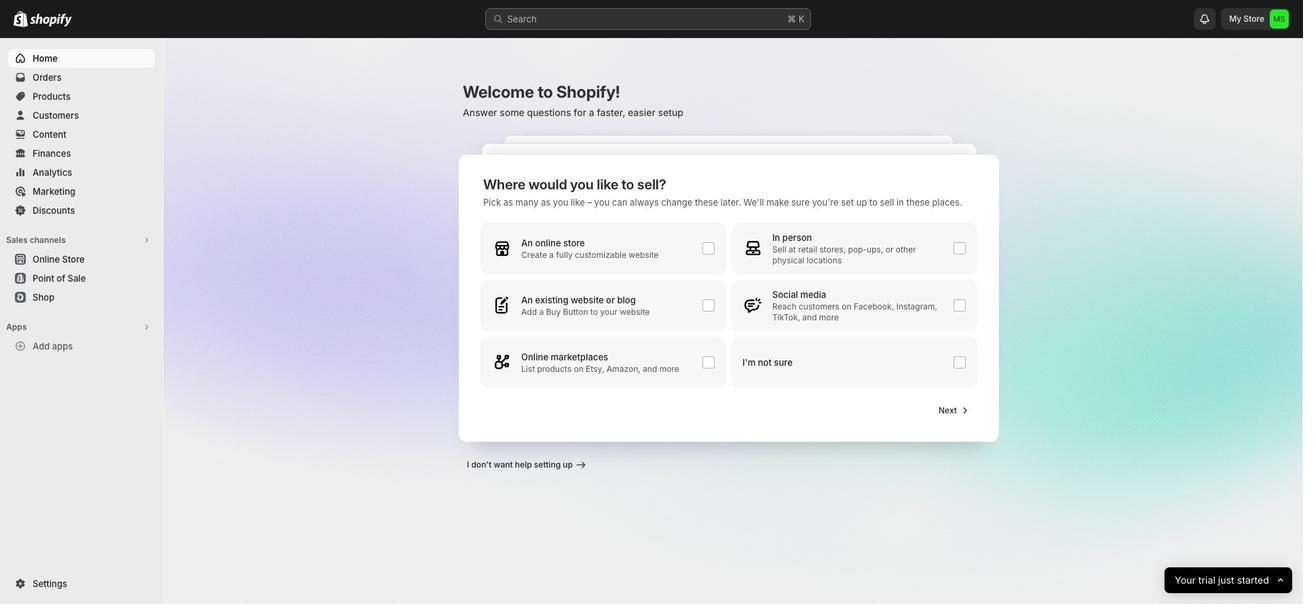 Task type: vqa. For each thing, say whether or not it's contained in the screenshot.
Search countries text box
no



Task type: locate. For each thing, give the bounding box(es) containing it.
0 horizontal spatial shopify image
[[14, 11, 28, 27]]

shopify image
[[14, 11, 28, 27], [30, 14, 72, 27]]

1 horizontal spatial shopify image
[[30, 14, 72, 27]]



Task type: describe. For each thing, give the bounding box(es) containing it.
my store image
[[1271, 10, 1290, 29]]



